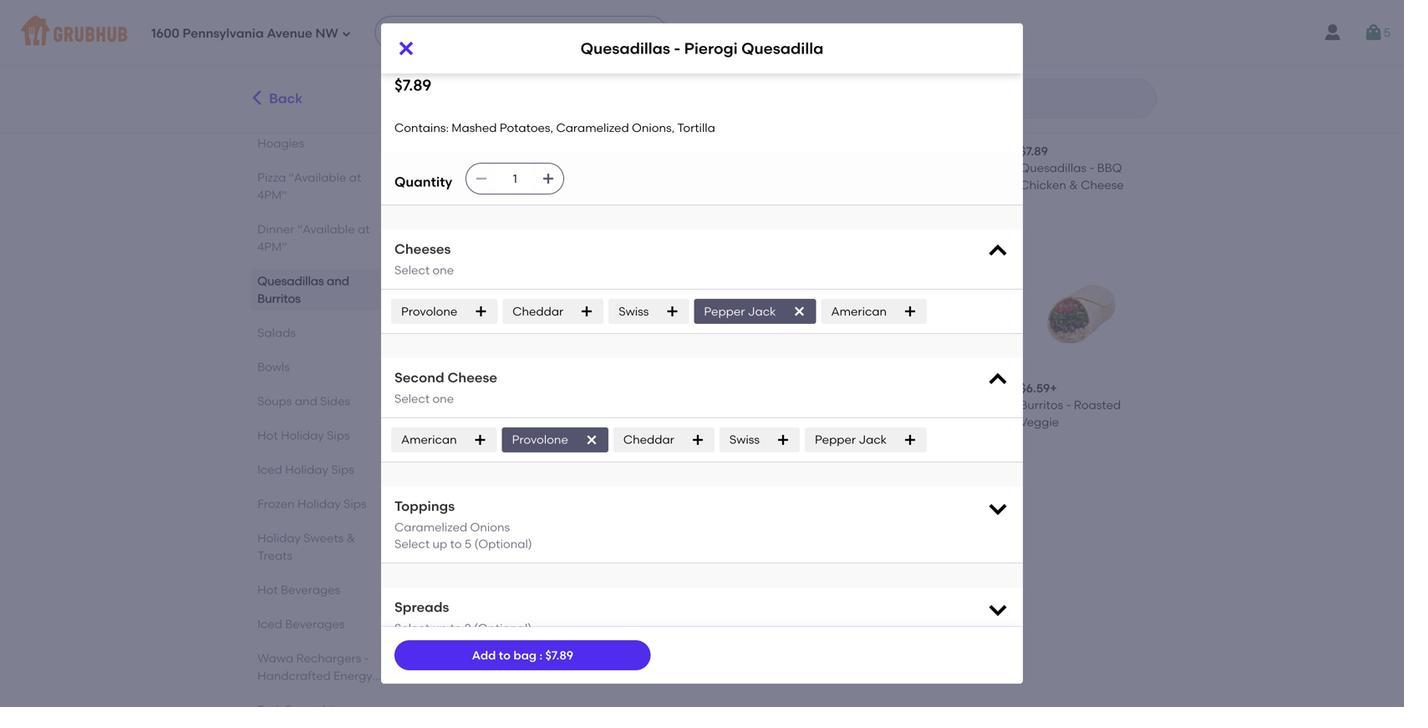 Task type: locate. For each thing, give the bounding box(es) containing it.
soups and sides tab
[[257, 393, 387, 410]]

caramelized
[[556, 121, 629, 135], [394, 521, 467, 535]]

2 select from the top
[[394, 392, 430, 406]]

0 vertical spatial up
[[432, 538, 447, 552]]

&
[[552, 161, 561, 175], [1069, 178, 1078, 192], [347, 532, 355, 546], [528, 652, 536, 667]]

cheese inside the $7.89 quesadillas - beef & cheese
[[446, 178, 489, 192]]

quesadillas - chicken & cheese image
[[590, 10, 713, 133]]

0 horizontal spatial pepper jack
[[704, 305, 776, 319]]

- left bbq at the right top of page
[[1089, 161, 1094, 175]]

iced inside tab
[[257, 463, 282, 477]]

at inside pizza "available at 4pm"
[[349, 171, 361, 185]]

svg image inside main navigation navigation
[[342, 29, 352, 39]]

and down dinner "available at 4pm" tab
[[327, 274, 349, 288]]

- inside wawa rechargers - handcrafted energy drinks (contains caffeine)
[[364, 652, 369, 666]]

american
[[831, 305, 887, 319], [401, 433, 457, 447]]

"available
[[289, 171, 346, 185], [297, 222, 355, 237]]

1 horizontal spatial swiss
[[730, 433, 760, 447]]

and
[[327, 274, 349, 288], [295, 394, 317, 409]]

frozen holiday sips tab
[[257, 496, 387, 513]]

0 horizontal spatial 5
[[465, 538, 472, 552]]

quesadillas inside the $7.89 quesadillas - beef & cheese
[[446, 161, 513, 175]]

1 horizontal spatial pepper
[[815, 433, 856, 447]]

"available inside pizza "available at 4pm"
[[289, 171, 346, 185]]

0 horizontal spatial quesadilla
[[446, 415, 507, 429]]

(optional)
[[474, 538, 532, 552], [474, 622, 532, 636]]

burritos for quesadillas
[[257, 292, 301, 306]]

1 vertical spatial 5
[[465, 538, 472, 552]]

0 vertical spatial pierogi
[[684, 39, 738, 58]]

1 vertical spatial (optional)
[[474, 622, 532, 636]]

sips for iced holiday sips
[[331, 463, 354, 477]]

one down second
[[432, 392, 454, 406]]

quesadillas inside quesadillas and burritos
[[257, 274, 324, 288]]

pepper jack
[[704, 305, 776, 319], [815, 433, 887, 447]]

1 one from the top
[[432, 263, 454, 278]]

handcrafted
[[257, 669, 331, 684]]

hot down treats
[[257, 583, 278, 598]]

iced for iced holiday sips
[[257, 463, 282, 477]]

1 vertical spatial caramelized
[[394, 521, 467, 535]]

hot beverages tab
[[257, 582, 387, 599]]

(contains
[[295, 687, 350, 701]]

1 vertical spatial beverages
[[285, 618, 345, 632]]

(optional) down onions
[[474, 538, 532, 552]]

(optional) inside spreads select up to 2 (optional)
[[474, 622, 532, 636]]

1 vertical spatial "available
[[297, 222, 355, 237]]

4pm" inside pizza "available at 4pm"
[[257, 188, 287, 202]]

0 vertical spatial 4pm"
[[257, 188, 287, 202]]

one
[[432, 263, 454, 278], [432, 392, 454, 406]]

1 horizontal spatial 5
[[1384, 25, 1391, 40]]

1 horizontal spatial pierogi
[[684, 39, 738, 58]]

1 horizontal spatial cheddar
[[623, 433, 674, 447]]

and for soups
[[295, 394, 317, 409]]

1 vertical spatial burritos
[[1020, 398, 1063, 412]]

to down 'toppings'
[[450, 538, 462, 552]]

"available inside dinner "available at 4pm"
[[297, 222, 355, 237]]

caramelized left onions, in the top of the page
[[556, 121, 629, 135]]

main navigation navigation
[[0, 0, 1404, 65]]

$7.89 quesadillas - beef & cheese
[[446, 144, 561, 192]]

1 select from the top
[[394, 263, 430, 278]]

0 vertical spatial burritos
[[257, 292, 301, 306]]

cheeses select one
[[394, 241, 454, 278]]

0 horizontal spatial pierogi
[[523, 398, 563, 412]]

dinner "available at 4pm" tab
[[257, 221, 387, 256]]

pepper
[[704, 305, 745, 319], [815, 433, 856, 447]]

1 horizontal spatial pepper jack
[[815, 433, 887, 447]]

$7.89 inside $7.89 quesadillas - pierogi quesadilla
[[446, 381, 474, 396]]

Input item quantity number field
[[497, 164, 533, 194]]

and inside quesadillas and burritos
[[327, 274, 349, 288]]

2 4pm" from the top
[[257, 240, 287, 254]]

0 horizontal spatial chicken
[[590, 415, 636, 429]]

iced
[[257, 463, 282, 477], [257, 618, 282, 632]]

burritos up 'salads'
[[257, 292, 301, 306]]

one down cheeses on the left of page
[[432, 263, 454, 278]]

salads
[[257, 326, 296, 340]]

0 vertical spatial to
[[450, 538, 462, 552]]

at down pizza "available at 4pm" 'tab'
[[358, 222, 370, 237]]

& inside the $7.89 quesadillas - beef & cheese
[[552, 161, 561, 175]]

2 hot from the top
[[257, 583, 278, 598]]

5 inside toppings caramelized onions select up to 5 (optional)
[[465, 538, 472, 552]]

1 horizontal spatial $7.89 button
[[870, 3, 1007, 200]]

svg image
[[1364, 23, 1384, 43], [396, 38, 416, 59], [475, 172, 488, 186], [542, 172, 555, 186], [580, 305, 594, 318], [666, 305, 679, 318], [904, 305, 917, 318], [986, 369, 1010, 392], [474, 434, 487, 447], [585, 434, 598, 447], [691, 434, 704, 447], [776, 434, 790, 447]]

sips down hot holiday sips tab at the left of the page
[[331, 463, 354, 477]]

4pm" down dinner at the left of page
[[257, 240, 287, 254]]

1 vertical spatial chicken
[[590, 415, 636, 429]]

holiday down soups and sides
[[281, 429, 324, 443]]

"available down pizza "available at 4pm" 'tab'
[[297, 222, 355, 237]]

quesadillas
[[581, 39, 670, 58], [446, 161, 513, 175], [1020, 161, 1087, 175], [257, 274, 324, 288], [446, 398, 513, 412], [590, 398, 656, 412]]

(optional) up rice on the bottom left of the page
[[474, 622, 532, 636]]

$7.59 burritos - rice & beans
[[446, 636, 536, 684]]

iced for iced beverages
[[257, 618, 282, 632]]

0 vertical spatial 5
[[1384, 25, 1391, 40]]

0 horizontal spatial $7.89 button
[[583, 3, 720, 200]]

holiday up treats
[[257, 532, 301, 546]]

rice
[[500, 652, 525, 667]]

0 vertical spatial beverages
[[281, 583, 340, 598]]

up inside spreads select up to 2 (optional)
[[432, 622, 447, 636]]

select down second
[[394, 392, 430, 406]]

1 vertical spatial up
[[432, 622, 447, 636]]

potatoes,
[[500, 121, 553, 135]]

second cheese select one
[[394, 370, 497, 406]]

up
[[432, 538, 447, 552], [432, 622, 447, 636]]

0 vertical spatial chicken
[[1020, 178, 1066, 192]]

0 vertical spatial sips
[[327, 429, 350, 443]]

1 horizontal spatial american
[[831, 305, 887, 319]]

select
[[394, 263, 430, 278], [394, 392, 430, 406], [394, 538, 430, 552], [394, 622, 430, 636]]

second
[[394, 370, 444, 386]]

onions,
[[632, 121, 675, 135]]

- up tortilla
[[674, 39, 681, 58]]

2 iced from the top
[[257, 618, 282, 632]]

- left rice on the bottom left of the page
[[492, 652, 497, 667]]

svg image inside 5 button
[[1364, 23, 1384, 43]]

toppings
[[394, 498, 455, 515]]

$7.89 button
[[583, 3, 720, 200], [870, 3, 1007, 200]]

$7.59
[[446, 636, 474, 650]]

1 vertical spatial and
[[295, 394, 317, 409]]

sips down sides
[[327, 429, 350, 443]]

iced up frozen
[[257, 463, 282, 477]]

beverages down the hot beverages tab
[[285, 618, 345, 632]]

back button
[[247, 79, 304, 119]]

1 vertical spatial iced
[[257, 618, 282, 632]]

salads tab
[[257, 324, 387, 342]]

"available for pizza
[[289, 171, 346, 185]]

cheese left input item quantity number field on the left top of the page
[[446, 178, 489, 192]]

4pm"
[[257, 188, 287, 202], [257, 240, 287, 254]]

2 one from the top
[[432, 392, 454, 406]]

cheddar
[[513, 305, 564, 319], [623, 433, 674, 447]]

+
[[1050, 381, 1057, 396]]

jack
[[748, 305, 776, 319], [859, 433, 887, 447]]

burritos up veggie
[[1020, 398, 1063, 412]]

holiday sweets & treats tab
[[257, 530, 387, 565]]

1 hot from the top
[[257, 429, 278, 443]]

0 horizontal spatial burritos
[[257, 292, 301, 306]]

holiday
[[281, 429, 324, 443], [285, 463, 328, 477], [297, 497, 341, 512], [257, 532, 301, 546]]

1 horizontal spatial burritos
[[446, 652, 490, 667]]

1 vertical spatial sips
[[331, 463, 354, 477]]

to left "bag" at the left bottom of the page
[[499, 649, 511, 663]]

4 select from the top
[[394, 622, 430, 636]]

cheese right second
[[448, 370, 497, 386]]

pizza "available at 4pm" tab
[[257, 169, 387, 204]]

- inside $7.89 quesadillas - pierogi quesadilla
[[516, 398, 521, 412]]

select inside second cheese select one
[[394, 392, 430, 406]]

2
[[465, 622, 471, 636]]

$6.49
[[733, 144, 763, 158]]

- right second cheese select one
[[516, 398, 521, 412]]

"available for dinner
[[297, 222, 355, 237]]

- left the 'beef'
[[516, 161, 521, 175]]

-
[[674, 39, 681, 58], [516, 161, 521, 175], [1089, 161, 1094, 175], [516, 398, 521, 412], [659, 398, 664, 412], [1066, 398, 1071, 412], [364, 652, 369, 666], [492, 652, 497, 667]]

cheese
[[446, 178, 489, 192], [1081, 178, 1124, 192], [448, 370, 497, 386]]

iced inside tab
[[257, 618, 282, 632]]

quesadillas - bbq chicken & cheese image
[[1020, 10, 1143, 133]]

burritos up beans
[[446, 652, 490, 667]]

2 vertical spatial sips
[[344, 497, 367, 512]]

spreads
[[394, 600, 449, 616]]

0 horizontal spatial swiss
[[619, 305, 649, 319]]

beverages inside tab
[[281, 583, 340, 598]]

hot holiday sips
[[257, 429, 350, 443]]

1 vertical spatial pierogi
[[523, 398, 563, 412]]

provolone down cheeses select one
[[401, 305, 457, 319]]

$7.89
[[394, 76, 431, 95], [446, 144, 474, 158], [590, 144, 618, 158], [877, 144, 905, 158], [1020, 144, 1048, 158], [446, 381, 474, 396], [545, 649, 573, 663]]

burritos
[[257, 292, 301, 306], [1020, 398, 1063, 412], [446, 652, 490, 667]]

1 vertical spatial quesadilla
[[446, 415, 507, 429]]

provolone
[[401, 305, 457, 319], [512, 433, 568, 447]]

0 vertical spatial and
[[327, 274, 349, 288]]

holiday sweets & treats
[[257, 532, 355, 563]]

2 up from the top
[[432, 622, 447, 636]]

swiss
[[619, 305, 649, 319], [730, 433, 760, 447]]

1600
[[151, 26, 179, 41]]

up down 'toppings'
[[432, 538, 447, 552]]

back
[[269, 90, 303, 107]]

0 vertical spatial american
[[831, 305, 887, 319]]

cheese down bbq at the right top of page
[[1081, 178, 1124, 192]]

beverages up "iced beverages"
[[281, 583, 340, 598]]

1 horizontal spatial jack
[[859, 433, 887, 447]]

holiday down hot holiday sips
[[285, 463, 328, 477]]

iced beverages tab
[[257, 616, 387, 634]]

4pm" inside dinner "available at 4pm"
[[257, 240, 287, 254]]

0 vertical spatial (optional)
[[474, 538, 532, 552]]

tab
[[257, 702, 387, 708]]

drinks
[[257, 687, 292, 701]]

2 $7.89 button from the left
[[870, 3, 1007, 200]]

1 horizontal spatial chicken
[[1020, 178, 1066, 192]]

1 vertical spatial one
[[432, 392, 454, 406]]

3 select from the top
[[394, 538, 430, 552]]

pierogi
[[684, 39, 738, 58], [523, 398, 563, 412]]

select down spreads
[[394, 622, 430, 636]]

burritos inside $6.59 + burritos - roasted veggie
[[1020, 398, 1063, 412]]

beverages
[[281, 583, 340, 598], [285, 618, 345, 632]]

rechargers
[[296, 652, 361, 666]]

caramelized down 'toppings'
[[394, 521, 467, 535]]

and left sides
[[295, 394, 317, 409]]

0 horizontal spatial caramelized
[[394, 521, 467, 535]]

pierogi inside $7.89 quesadillas - pierogi quesadilla
[[523, 398, 563, 412]]

5
[[1384, 25, 1391, 40], [465, 538, 472, 552]]

at for pizza "available at 4pm"
[[349, 171, 361, 185]]

0 vertical spatial cheddar
[[513, 305, 564, 319]]

at down hoagies 'tab'
[[349, 171, 361, 185]]

4pm" down pizza
[[257, 188, 287, 202]]

1 vertical spatial at
[[358, 222, 370, 237]]

mashed
[[452, 121, 497, 135]]

1 vertical spatial pepper jack
[[815, 433, 887, 447]]

chicken inside $7.89 quesadillas - bbq chicken & cheese
[[1020, 178, 1066, 192]]

0 vertical spatial hot
[[257, 429, 278, 443]]

burritos - chicken image
[[877, 247, 1000, 371]]

- inside $7.59 burritos - rice & beans
[[492, 652, 497, 667]]

up down spreads
[[432, 622, 447, 636]]

0 vertical spatial "available
[[289, 171, 346, 185]]

0 horizontal spatial provolone
[[401, 305, 457, 319]]

contains: mashed potatoes, caramelized onions, tortilla
[[394, 121, 715, 135]]

holiday down iced holiday sips tab
[[297, 497, 341, 512]]

quesadilla inside $7.89 quesadillas - pierogi quesadilla
[[446, 415, 507, 429]]

1 vertical spatial 4pm"
[[257, 240, 287, 254]]

1 iced from the top
[[257, 463, 282, 477]]

svg image
[[342, 29, 352, 39], [986, 240, 1010, 263], [474, 305, 487, 318], [793, 305, 806, 318], [904, 434, 917, 447], [986, 497, 1010, 521], [986, 598, 1010, 622]]

bowls tab
[[257, 359, 387, 376]]

1 vertical spatial american
[[401, 433, 457, 447]]

quesadilla
[[741, 39, 824, 58], [446, 415, 507, 429]]

sips up sweets
[[344, 497, 367, 512]]

one inside second cheese select one
[[432, 392, 454, 406]]

1 4pm" from the top
[[257, 188, 287, 202]]

5 inside 5 button
[[1384, 25, 1391, 40]]

0 vertical spatial provolone
[[401, 305, 457, 319]]

burritos inside quesadillas and burritos
[[257, 292, 301, 306]]

0 horizontal spatial and
[[295, 394, 317, 409]]

0 vertical spatial one
[[432, 263, 454, 278]]

1 horizontal spatial caramelized
[[556, 121, 629, 135]]

chicken
[[1020, 178, 1066, 192], [590, 415, 636, 429]]

pizza "available at 4pm"
[[257, 171, 361, 202]]

1 vertical spatial hot
[[257, 583, 278, 598]]

at inside dinner "available at 4pm"
[[358, 222, 370, 237]]

quesadillas inside "quesadillas - chicken bacon ranch"
[[590, 398, 656, 412]]

0 vertical spatial iced
[[257, 463, 282, 477]]

0 horizontal spatial cheddar
[[513, 305, 564, 319]]

beef
[[523, 161, 549, 175]]

1 vertical spatial to
[[450, 622, 462, 636]]

1 horizontal spatial quesadilla
[[741, 39, 824, 58]]

quesadillas inside $7.89 quesadillas - pierogi quesadilla
[[446, 398, 513, 412]]

0 horizontal spatial jack
[[748, 305, 776, 319]]

0 horizontal spatial pepper
[[704, 305, 745, 319]]

2 vertical spatial burritos
[[446, 652, 490, 667]]

bag
[[513, 649, 537, 663]]

0 vertical spatial pepper
[[704, 305, 745, 319]]

1 up from the top
[[432, 538, 447, 552]]

& inside $7.59 burritos - rice & beans
[[528, 652, 536, 667]]

"available down hoagies 'tab'
[[289, 171, 346, 185]]

caffeine)
[[257, 705, 310, 708]]

- up "bacon"
[[659, 398, 664, 412]]

$7.89 inside the $7.89 quesadillas - beef & cheese
[[446, 144, 474, 158]]

1 horizontal spatial and
[[327, 274, 349, 288]]

hot down soups at the left
[[257, 429, 278, 443]]

soups
[[257, 394, 292, 409]]

- up energy
[[364, 652, 369, 666]]

provolone down $7.89 quesadillas - pierogi quesadilla
[[512, 433, 568, 447]]

to left 2
[[450, 622, 462, 636]]

select down 'toppings'
[[394, 538, 430, 552]]

2 horizontal spatial burritos
[[1020, 398, 1063, 412]]

beverages inside tab
[[285, 618, 345, 632]]

1600 pennsylvania avenue nw
[[151, 26, 338, 41]]

quesadillas - chicken bacon ranch
[[590, 398, 676, 446]]

- left roasted
[[1066, 398, 1071, 412]]

1 vertical spatial provolone
[[512, 433, 568, 447]]

roasted
[[1074, 398, 1121, 412]]

hot
[[257, 429, 278, 443], [257, 583, 278, 598]]

iced up wawa
[[257, 618, 282, 632]]

select down cheeses on the left of page
[[394, 263, 430, 278]]

spreads select up to 2 (optional)
[[394, 600, 532, 636]]

0 vertical spatial at
[[349, 171, 361, 185]]



Task type: vqa. For each thing, say whether or not it's contained in the screenshot.
THE "-" in the "Quesadillas - Chicken Bacon Ranch"
yes



Task type: describe. For each thing, give the bounding box(es) containing it.
tortilla
[[677, 121, 715, 135]]

holiday inside holiday sweets & treats
[[257, 532, 301, 546]]

hot beverages
[[257, 583, 340, 598]]

quesadillas - pierogi quesadilla image
[[446, 247, 570, 371]]

hot holiday sips tab
[[257, 427, 387, 445]]

quantity
[[394, 174, 452, 190]]

up inside toppings caramelized onions select up to 5 (optional)
[[432, 538, 447, 552]]

sips for hot holiday sips
[[327, 429, 350, 443]]

nw
[[315, 26, 338, 41]]

0 vertical spatial jack
[[748, 305, 776, 319]]

& inside $7.89 quesadillas - bbq chicken & cheese
[[1069, 178, 1078, 192]]

quesadillas - chicken bacon ranch button
[[583, 241, 720, 455]]

1 vertical spatial pepper
[[815, 433, 856, 447]]

$6.59
[[1020, 381, 1050, 396]]

hot for hot holiday sips
[[257, 429, 278, 443]]

add to bag : $7.89
[[472, 649, 573, 663]]

:
[[539, 649, 543, 663]]

$7.89 quesadillas - bbq chicken & cheese
[[1020, 144, 1124, 192]]

to inside toppings caramelized onions select up to 5 (optional)
[[450, 538, 462, 552]]

wawa rechargers - handcrafted energy drinks (contains caffeine)
[[257, 652, 372, 708]]

cheeses
[[394, 241, 451, 258]]

& inside holiday sweets & treats
[[347, 532, 355, 546]]

burritos inside $7.59 burritos - rice & beans
[[446, 652, 490, 667]]

hoagies tab
[[257, 135, 387, 152]]

contains:
[[394, 121, 449, 135]]

beverages for hot beverages
[[281, 583, 340, 598]]

- inside "quesadillas - chicken bacon ranch"
[[659, 398, 664, 412]]

- inside $6.59 + burritos - roasted veggie
[[1066, 398, 1071, 412]]

wawa
[[257, 652, 293, 666]]

soups and sides
[[257, 394, 350, 409]]

hoagies
[[257, 136, 304, 150]]

quesadillas and burritos
[[257, 274, 349, 306]]

bowls
[[257, 360, 290, 374]]

cheese inside $7.89 quesadillas - bbq chicken & cheese
[[1081, 178, 1124, 192]]

0 horizontal spatial american
[[401, 433, 457, 447]]

select inside cheeses select one
[[394, 263, 430, 278]]

add
[[472, 649, 496, 663]]

burritos for $6.59
[[1020, 398, 1063, 412]]

quesadillas - pierogi quesadilla
[[581, 39, 824, 58]]

select inside toppings caramelized onions select up to 5 (optional)
[[394, 538, 430, 552]]

1 $7.89 button from the left
[[583, 3, 720, 200]]

$7.89 quesadillas - pierogi quesadilla
[[446, 381, 563, 429]]

frozen holiday sips
[[257, 497, 367, 512]]

avenue
[[267, 26, 312, 41]]

hot for hot beverages
[[257, 583, 278, 598]]

caramelized inside toppings caramelized onions select up to 5 (optional)
[[394, 521, 467, 535]]

quesadillas - beef & cheese image
[[446, 10, 570, 133]]

caret left icon image
[[248, 89, 266, 107]]

pizza
[[257, 171, 286, 185]]

quesadillas and burritos tab
[[257, 272, 387, 308]]

1 horizontal spatial provolone
[[512, 433, 568, 447]]

one inside cheeses select one
[[432, 263, 454, 278]]

0 vertical spatial quesadilla
[[741, 39, 824, 58]]

sweets
[[303, 532, 344, 546]]

beans
[[446, 669, 481, 684]]

wawa rechargers - handcrafted energy drinks (contains caffeine) tab
[[257, 650, 387, 708]]

to inside spreads select up to 2 (optional)
[[450, 622, 462, 636]]

onions
[[470, 521, 510, 535]]

- inside the $7.89 quesadillas - beef & cheese
[[516, 161, 521, 175]]

holiday for hot
[[281, 429, 324, 443]]

- inside $7.89 quesadillas - bbq chicken & cheese
[[1089, 161, 1094, 175]]

0 vertical spatial pepper jack
[[704, 305, 776, 319]]

bacon
[[639, 415, 676, 429]]

treats
[[257, 549, 292, 563]]

burritos - roasted veggie image
[[1020, 247, 1143, 371]]

1 vertical spatial jack
[[859, 433, 887, 447]]

0 vertical spatial caramelized
[[556, 121, 629, 135]]

(optional) inside toppings caramelized onions select up to 5 (optional)
[[474, 538, 532, 552]]

sips for frozen holiday sips
[[344, 497, 367, 512]]

dinner
[[257, 222, 295, 237]]

ranch
[[590, 432, 626, 446]]

$7.89 inside $7.89 quesadillas - bbq chicken & cheese
[[1020, 144, 1048, 158]]

holiday for frozen
[[297, 497, 341, 512]]

holiday for iced
[[285, 463, 328, 477]]

cheese inside second cheese select one
[[448, 370, 497, 386]]

$6.49 button
[[726, 3, 863, 200]]

quesadillas - buffalo chicken & cheese image
[[877, 10, 1000, 133]]

0 vertical spatial swiss
[[619, 305, 649, 319]]

select inside spreads select up to 2 (optional)
[[394, 622, 430, 636]]

iced holiday sips
[[257, 463, 354, 477]]

bbq
[[1097, 161, 1122, 175]]

4pm" for dinner "available at 4pm"
[[257, 240, 287, 254]]

burritos - rice & beans image
[[446, 501, 570, 625]]

frozen
[[257, 497, 295, 512]]

2 vertical spatial to
[[499, 649, 511, 663]]

quesadillas inside $7.89 quesadillas - bbq chicken & cheese
[[1020, 161, 1087, 175]]

and for quesadillas
[[327, 274, 349, 288]]

1 vertical spatial swiss
[[730, 433, 760, 447]]

iced holiday sips tab
[[257, 461, 387, 479]]

5 button
[[1364, 18, 1391, 48]]

quesadillas - chicken bacon ranch image
[[590, 247, 713, 371]]

pennsylvania
[[182, 26, 264, 41]]

chicken inside "quesadillas - chicken bacon ranch"
[[590, 415, 636, 429]]

iced beverages
[[257, 618, 345, 632]]

energy
[[334, 669, 372, 684]]

4pm" for pizza "available at 4pm"
[[257, 188, 287, 202]]

quesadillas - cheese image
[[733, 10, 857, 133]]

$6.59 + burritos - roasted veggie
[[1020, 381, 1121, 429]]

1 vertical spatial cheddar
[[623, 433, 674, 447]]

burritos - beef image
[[733, 247, 857, 371]]

veggie
[[1020, 415, 1059, 429]]

dinner "available at 4pm"
[[257, 222, 370, 254]]

beverages for iced beverages
[[285, 618, 345, 632]]

toppings caramelized onions select up to 5 (optional)
[[394, 498, 532, 552]]

sides
[[320, 394, 350, 409]]

at for dinner "available at 4pm"
[[358, 222, 370, 237]]



